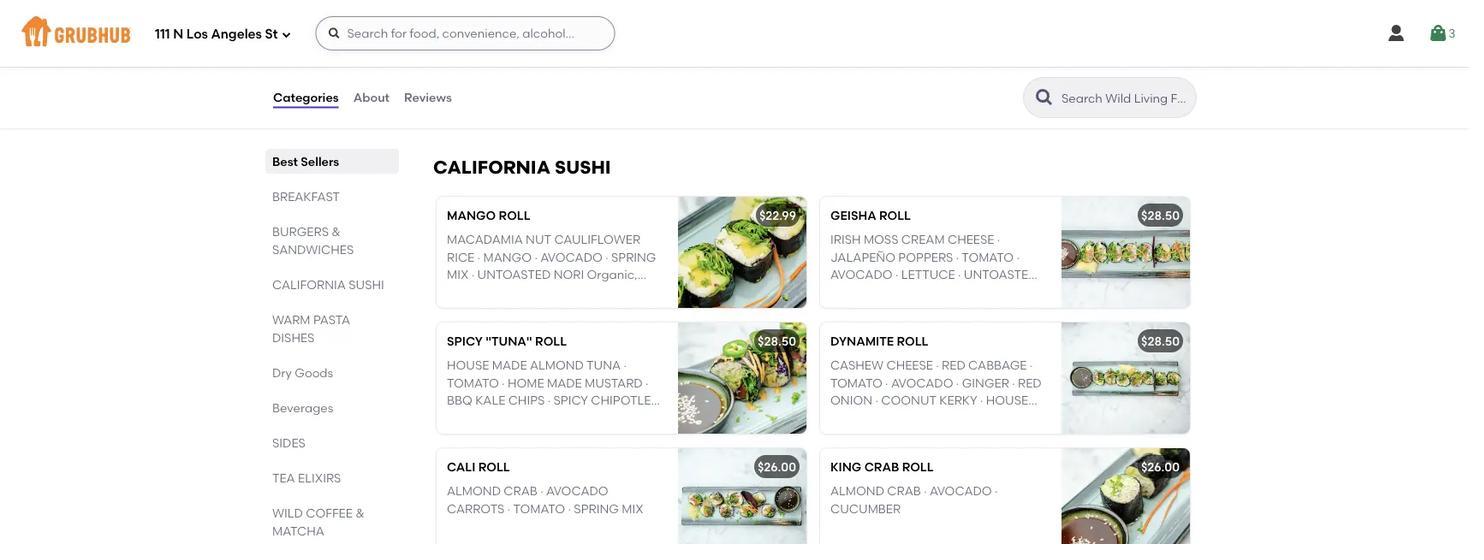 Task type: describe. For each thing, give the bounding box(es) containing it.
spicy
[[447, 335, 483, 349]]

dry
[[272, 366, 292, 380]]

svg image inside 3 button
[[1428, 23, 1449, 44]]

pasta
[[313, 313, 350, 327]]

california sushi tab
[[272, 276, 392, 294]]

geisha roll
[[831, 209, 911, 223]]

beverages
[[272, 401, 333, 415]]

wild
[[272, 506, 303, 521]]

mango roll image
[[678, 197, 807, 309]]

roll for almond crab · avocado carrots · tomato · spring mix
[[479, 461, 510, 475]]

carrots
[[447, 502, 505, 517]]

sellers
[[301, 154, 339, 169]]

los
[[187, 27, 208, 42]]

$26.00 for almond crab · avocado · cucumber
[[1142, 461, 1180, 475]]

0 vertical spatial california sushi
[[433, 157, 611, 179]]

ricotta
[[526, 81, 579, 96]]

organic, inside irish moss cream cheese · jalapeño poppers · tomato · avocado · lettuce · untoasted nori   organic, gluten free, & raw
[[864, 285, 915, 300]]

search icon image
[[1035, 87, 1055, 108]]

$22.99
[[760, 209, 797, 223]]

about button
[[353, 67, 391, 128]]

ranch
[[869, 411, 913, 426]]

1 horizontal spatial sushi
[[555, 157, 611, 179]]

cali
[[447, 461, 476, 475]]

raw inside irish moss cream cheese · jalapeño poppers · tomato · avocado · lettuce · untoasted nori   organic, gluten free, & raw
[[1003, 285, 1028, 300]]

st
[[265, 27, 278, 42]]

organic, inside 'macadamia nut cauliflower rice · mango · avocado · spring mix · untoasted nori  organic, gluten free, & raw'
[[587, 268, 638, 282]]

burgers
[[272, 224, 329, 239]]

raw inside 'macadamia nut cauliflower rice · mango · avocado · spring mix · untoasted nori  organic, gluten free, & raw'
[[532, 285, 557, 300]]

nut
[[526, 233, 552, 248]]

mix inside 'macadamia nut cauliflower rice · mango · avocado · spring mix · untoasted nori  organic, gluten free, & raw'
[[447, 268, 469, 282]]

kale
[[447, 99, 477, 113]]

0 vertical spatial mango
[[447, 209, 496, 223]]

macadamia inside 'macadamia nut cauliflower rice · mango · avocado · spring mix · untoasted nori  organic, gluten free, & raw'
[[447, 233, 523, 248]]

untoasted inside irish moss cream cheese · jalapeño poppers · tomato · avocado · lettuce · untoasted nori   organic, gluten free, & raw
[[964, 268, 1038, 282]]

hemp
[[922, 411, 956, 426]]

dynamite
[[831, 335, 894, 349]]

dry goods tab
[[272, 364, 392, 382]]

lettuce
[[902, 268, 955, 282]]

best sellers
[[272, 154, 339, 169]]

& inside 'macadamia nut cauliflower rice · mango · avocado · spring mix · untoasted nori  organic, gluten free, & raw'
[[520, 285, 529, 300]]

roll right "tuna"
[[535, 335, 567, 349]]

beverages tab
[[272, 399, 392, 417]]

macadamia inside the almond bread · walnut meatballs · marinara · pesto macadamia ricotta · arugula · kale chips
[[447, 81, 523, 96]]

ginger
[[962, 376, 1010, 391]]

0 horizontal spatial svg image
[[328, 27, 341, 40]]

& inside wild coffee & matcha
[[356, 506, 365, 521]]

free, inside irish moss cream cheese · jalapeño poppers · tomato · avocado · lettuce · untoasted nori   organic, gluten free, & raw
[[960, 285, 988, 300]]

3
[[1449, 26, 1456, 41]]

best
[[272, 154, 298, 169]]

geisha
[[831, 209, 877, 223]]

sandwiches
[[272, 242, 354, 257]]

cashew cheese · red cabbage · tomato · avocado · ginger · red onion · coonut kerky · house made ranch · hemp oil · flax oil · untoasted nori
[[831, 359, 1042, 443]]

sandwich
[[564, 22, 633, 37]]

cali roll
[[447, 461, 510, 475]]

house
[[986, 394, 1029, 408]]

tea
[[272, 471, 295, 486]]

main navigation navigation
[[0, 0, 1470, 67]]

mango roll
[[447, 209, 531, 223]]

avocado inside 'almond crab · avocado carrots · tomato · spring mix'
[[546, 485, 609, 499]]

cashew
[[831, 359, 884, 374]]

categories
[[273, 90, 339, 105]]

almond crab · avocado · cucumber
[[831, 485, 998, 517]]

crab for almond crab · avocado carrots · tomato · spring mix
[[504, 485, 538, 499]]

warm pasta dishes tab
[[272, 311, 392, 347]]

cucumber
[[831, 502, 901, 517]]

king
[[831, 461, 862, 475]]

onion
[[831, 394, 873, 408]]

111 n los angeles st
[[155, 27, 278, 42]]

mango inside 'macadamia nut cauliflower rice · mango · avocado · spring mix · untoasted nori  organic, gluten free, & raw'
[[483, 250, 532, 265]]

crab for almond crab · avocado · cucumber
[[888, 485, 921, 499]]

& inside irish moss cream cheese · jalapeño poppers · tomato · avocado · lettuce · untoasted nori   organic, gluten free, & raw
[[991, 285, 1000, 300]]

walnut
[[553, 46, 605, 61]]

0 vertical spatial california
[[433, 157, 551, 179]]

dynamite roll
[[831, 335, 929, 349]]

& inside burgers & sandwiches
[[332, 224, 341, 239]]

0 horizontal spatial red
[[942, 359, 966, 374]]

3 button
[[1428, 18, 1456, 49]]

avocado inside irish moss cream cheese · jalapeño poppers · tomato · avocado · lettuce · untoasted nori   organic, gluten free, & raw
[[831, 268, 893, 282]]

goods
[[295, 366, 333, 380]]

cabbage
[[969, 359, 1027, 374]]

poppers
[[899, 250, 954, 265]]

burgers & sandwiches
[[272, 224, 354, 257]]

1 oil from the left
[[959, 411, 979, 426]]

categories button
[[272, 67, 340, 128]]

$28.50 for cashew cheese · red cabbage · tomato · avocado · ginger · red onion · coonut kerky · house made ranch · hemp oil · flax oil · untoasted nori
[[1142, 335, 1180, 349]]

dry goods
[[272, 366, 333, 380]]

"tuna"
[[486, 335, 533, 349]]

tomato for $26.00
[[513, 502, 565, 517]]

avocado inside cashew cheese · red cabbage · tomato · avocado · ginger · red onion · coonut kerky · house made ranch · hemp oil · flax oil · untoasted nori
[[892, 376, 954, 391]]

tea elixirs tab
[[272, 469, 392, 487]]

irish moss cream cheese · jalapeño poppers · tomato · avocado · lettuce · untoasted nori   organic, gluten free, & raw
[[831, 233, 1038, 300]]

reviews
[[404, 90, 452, 105]]

kerky
[[940, 394, 978, 408]]

2 oil from the left
[[1020, 411, 1040, 426]]

tea elixirs
[[272, 471, 341, 486]]

breakfast tab
[[272, 188, 392, 206]]

dishes
[[272, 331, 315, 345]]

cheese inside cashew cheese · red cabbage · tomato · avocado · ginger · red onion · coonut kerky · house made ranch · hemp oil · flax oil · untoasted nori
[[887, 359, 933, 374]]



Task type: locate. For each thing, give the bounding box(es) containing it.
Search for food, convenience, alcohol... search field
[[316, 16, 615, 51]]

free, inside 'macadamia nut cauliflower rice · mango · avocado · spring mix · untoasted nori  organic, gluten free, & raw'
[[489, 285, 517, 300]]

italian
[[447, 22, 495, 37]]

2 horizontal spatial svg image
[[1428, 23, 1449, 44]]

elixirs
[[298, 471, 341, 486]]

cauliflower
[[554, 233, 641, 248]]

0 horizontal spatial organic,
[[587, 268, 638, 282]]

& up "tuna"
[[520, 285, 529, 300]]

1 horizontal spatial california
[[433, 157, 551, 179]]

free, up spicy "tuna" roll
[[489, 285, 517, 300]]

avocado inside almond crab · avocado · cucumber
[[930, 485, 992, 499]]

sushi inside tab
[[349, 277, 384, 292]]

0 horizontal spatial untoasted
[[478, 268, 551, 282]]

& right coffee
[[356, 506, 365, 521]]

sushi up cauliflower
[[555, 157, 611, 179]]

california down sandwiches
[[272, 277, 346, 292]]

angeles
[[211, 27, 262, 42]]

2 raw from the left
[[1003, 285, 1028, 300]]

crab right 'king'
[[865, 461, 900, 475]]

almond up cucumber at the bottom right
[[831, 485, 885, 499]]

almond inside 'almond crab · avocado carrots · tomato · spring mix'
[[447, 485, 501, 499]]

0 horizontal spatial mix
[[447, 268, 469, 282]]

1 vertical spatial macadamia
[[447, 233, 523, 248]]

italian meatball sandwich
[[447, 22, 633, 37]]

1 horizontal spatial raw
[[1003, 285, 1028, 300]]

1 vertical spatial mango
[[483, 250, 532, 265]]

jalapeño
[[831, 250, 896, 265]]

almond up carrots
[[447, 485, 501, 499]]

untoasted
[[478, 268, 551, 282], [964, 268, 1038, 282], [837, 429, 910, 443]]

almond crab · avocado carrots · tomato · spring mix
[[447, 485, 644, 517]]

1 horizontal spatial nori
[[831, 285, 861, 300]]

0 horizontal spatial california sushi
[[272, 277, 384, 292]]

wild coffee & matcha tab
[[272, 504, 392, 540]]

almond up meatballs
[[447, 46, 501, 61]]

1 horizontal spatial california sushi
[[433, 157, 611, 179]]

california up mango roll at left
[[433, 157, 551, 179]]

almond bread · walnut meatballs · marinara · pesto macadamia ricotta · arugula · kale chips
[[447, 46, 653, 113]]

n
[[173, 27, 183, 42]]

oil right flax
[[1020, 411, 1040, 426]]

0 horizontal spatial free,
[[489, 285, 517, 300]]

crab for king crab roll
[[865, 461, 900, 475]]

1 vertical spatial organic,
[[864, 285, 915, 300]]

2 free, from the left
[[960, 285, 988, 300]]

sushi up pasta
[[349, 277, 384, 292]]

nori inside irish moss cream cheese · jalapeño poppers · tomato · avocado · lettuce · untoasted nori   organic, gluten free, & raw
[[831, 285, 861, 300]]

2 gluten from the left
[[918, 285, 957, 300]]

1 vertical spatial red
[[1018, 376, 1042, 391]]

crab down "king crab roll"
[[888, 485, 921, 499]]

tomato right poppers
[[962, 250, 1014, 265]]

organic, down the "lettuce" at the right of the page
[[864, 285, 915, 300]]

1 horizontal spatial free,
[[960, 285, 988, 300]]

tomato right carrots
[[513, 502, 565, 517]]

& up cabbage
[[991, 285, 1000, 300]]

2 horizontal spatial untoasted
[[964, 268, 1038, 282]]

king crab roll
[[831, 461, 934, 475]]

warm pasta dishes
[[272, 313, 350, 345]]

untoasted right the "lettuce" at the right of the page
[[964, 268, 1038, 282]]

geisha roll image
[[1062, 197, 1190, 309]]

Search Wild Living Foods search field
[[1060, 90, 1191, 106]]

0 horizontal spatial sushi
[[349, 277, 384, 292]]

bread
[[504, 46, 544, 61]]

california sushi
[[433, 157, 611, 179], [272, 277, 384, 292]]

1 horizontal spatial tomato
[[831, 376, 883, 391]]

almond for cali
[[447, 485, 501, 499]]

avocado inside 'macadamia nut cauliflower rice · mango · avocado · spring mix · untoasted nori  organic, gluten free, & raw'
[[541, 250, 603, 265]]

1 horizontal spatial untoasted
[[837, 429, 910, 443]]

roll up nut
[[499, 209, 531, 223]]

0 vertical spatial tomato
[[962, 250, 1014, 265]]

0 vertical spatial mix
[[447, 268, 469, 282]]

red up kerky
[[942, 359, 966, 374]]

best sellers tab
[[272, 152, 392, 170]]

111
[[155, 27, 170, 42]]

roll
[[499, 209, 531, 223], [880, 209, 911, 223], [535, 335, 567, 349], [897, 335, 929, 349], [479, 461, 510, 475], [902, 461, 934, 475]]

1 macadamia from the top
[[447, 81, 523, 96]]

0 vertical spatial organic,
[[587, 268, 638, 282]]

california sushi up mango roll at left
[[433, 157, 611, 179]]

organic, down cauliflower
[[587, 268, 638, 282]]

oil
[[959, 411, 979, 426], [1020, 411, 1040, 426]]

spring inside 'almond crab · avocado carrots · tomato · spring mix'
[[574, 502, 619, 517]]

1 horizontal spatial cheese
[[948, 233, 995, 248]]

crab
[[865, 461, 900, 475], [504, 485, 538, 499], [888, 485, 921, 499]]

cheese right cream
[[948, 233, 995, 248]]

1 vertical spatial mix
[[622, 502, 644, 517]]

cream
[[902, 233, 945, 248]]

crab inside almond crab · avocado · cucumber
[[888, 485, 921, 499]]

tomato inside irish moss cream cheese · jalapeño poppers · tomato · avocado · lettuce · untoasted nori   organic, gluten free, & raw
[[962, 250, 1014, 265]]

meatball
[[498, 22, 562, 37]]

& up sandwiches
[[332, 224, 341, 239]]

about
[[353, 90, 390, 105]]

1 horizontal spatial organic,
[[864, 285, 915, 300]]

$28.50
[[1142, 209, 1180, 223], [758, 335, 797, 349], [1142, 335, 1180, 349]]

0 vertical spatial nori
[[554, 268, 584, 282]]

moss
[[864, 233, 899, 248]]

raw up cabbage
[[1003, 285, 1028, 300]]

almond for king
[[831, 485, 885, 499]]

1 gluten from the left
[[447, 285, 486, 300]]

italian meatball sandwich image
[[678, 11, 807, 122]]

macadamia
[[447, 81, 523, 96], [447, 233, 523, 248]]

roll up almond crab · avocado · cucumber on the right of page
[[902, 461, 934, 475]]

0 horizontal spatial tomato
[[513, 502, 565, 517]]

cheese inside irish moss cream cheese · jalapeño poppers · tomato · avocado · lettuce · untoasted nori   organic, gluten free, & raw
[[948, 233, 995, 248]]

crab inside 'almond crab · avocado carrots · tomato · spring mix'
[[504, 485, 538, 499]]

meatballs
[[447, 64, 516, 78]]

wild coffee & matcha
[[272, 506, 365, 539]]

flax
[[987, 411, 1017, 426]]

untoasted inside 'macadamia nut cauliflower rice · mango · avocado · spring mix · untoasted nori  organic, gluten free, & raw'
[[478, 268, 551, 282]]

macadamia nut cauliflower rice · mango · avocado · spring mix · untoasted nori  organic, gluten free, & raw
[[447, 233, 656, 300]]

nori down jalapeño
[[831, 285, 861, 300]]

0 vertical spatial red
[[942, 359, 966, 374]]

california sushi inside tab
[[272, 277, 384, 292]]

sides tab
[[272, 434, 392, 452]]

roll for irish moss cream cheese · jalapeño poppers · tomato · avocado · lettuce · untoasted nori   organic, gluten free, & raw
[[880, 209, 911, 223]]

nori inside 'macadamia nut cauliflower rice · mango · avocado · spring mix · untoasted nori  organic, gluten free, & raw'
[[554, 268, 584, 282]]

macadamia down meatballs
[[447, 81, 523, 96]]

avocado
[[541, 250, 603, 265], [831, 268, 893, 282], [892, 376, 954, 391], [546, 485, 609, 499], [930, 485, 992, 499]]

1 free, from the left
[[489, 285, 517, 300]]

svg image
[[1387, 23, 1407, 44], [1428, 23, 1449, 44], [328, 27, 341, 40]]

2 vertical spatial tomato
[[513, 502, 565, 517]]

2 vertical spatial nori
[[913, 429, 943, 443]]

raw
[[532, 285, 557, 300], [1003, 285, 1028, 300]]

0 horizontal spatial california
[[272, 277, 346, 292]]

cheese
[[948, 233, 995, 248], [887, 359, 933, 374]]

king crab roll image
[[1062, 449, 1190, 545]]

roll up moss at the right of page
[[880, 209, 911, 223]]

crab up carrots
[[504, 485, 538, 499]]

reviews button
[[403, 67, 453, 128]]

oil down kerky
[[959, 411, 979, 426]]

sides
[[272, 436, 306, 451]]

warm
[[272, 313, 311, 327]]

&
[[332, 224, 341, 239], [520, 285, 529, 300], [991, 285, 1000, 300], [356, 506, 365, 521]]

2 horizontal spatial tomato
[[962, 250, 1014, 265]]

organic,
[[587, 268, 638, 282], [864, 285, 915, 300]]

untoasted down nut
[[478, 268, 551, 282]]

almond inside the almond bread · walnut meatballs · marinara · pesto macadamia ricotta · arugula · kale chips
[[447, 46, 501, 61]]

mango
[[447, 209, 496, 223], [483, 250, 532, 265]]

spring inside 'macadamia nut cauliflower rice · mango · avocado · spring mix · untoasted nori  organic, gluten free, & raw'
[[612, 250, 656, 265]]

mix inside 'almond crab · avocado carrots · tomato · spring mix'
[[622, 502, 644, 517]]

0 vertical spatial cheese
[[948, 233, 995, 248]]

2 macadamia from the top
[[447, 233, 523, 248]]

1 vertical spatial tomato
[[831, 376, 883, 391]]

0 vertical spatial spring
[[612, 250, 656, 265]]

tomato inside 'almond crab · avocado carrots · tomato · spring mix'
[[513, 502, 565, 517]]

rice
[[447, 250, 475, 265]]

mango up rice
[[447, 209, 496, 223]]

arugula
[[587, 81, 647, 96]]

1 vertical spatial nori
[[831, 285, 861, 300]]

spicy "tuna" roll image
[[678, 323, 807, 435]]

0 horizontal spatial raw
[[532, 285, 557, 300]]

1 vertical spatial sushi
[[349, 277, 384, 292]]

irish
[[831, 233, 861, 248]]

spring
[[612, 250, 656, 265], [574, 502, 619, 517]]

coonut
[[881, 394, 937, 408]]

$26.00 for almond crab · avocado carrots · tomato · spring mix
[[758, 461, 797, 475]]

tomato
[[962, 250, 1014, 265], [831, 376, 883, 391], [513, 502, 565, 517]]

1 horizontal spatial red
[[1018, 376, 1042, 391]]

2 $26.00 from the left
[[1142, 461, 1180, 475]]

1 vertical spatial cheese
[[887, 359, 933, 374]]

nori down cauliflower
[[554, 268, 584, 282]]

free,
[[489, 285, 517, 300], [960, 285, 988, 300]]

macadamia down mango roll at left
[[447, 233, 523, 248]]

gluten down rice
[[447, 285, 486, 300]]

red up house
[[1018, 376, 1042, 391]]

red
[[942, 359, 966, 374], [1018, 376, 1042, 391]]

tomato for $28.50
[[831, 376, 883, 391]]

spicy "tuna" roll
[[447, 335, 567, 349]]

dynamite roll image
[[1062, 323, 1190, 435]]

gluten down the "lettuce" at the right of the page
[[918, 285, 957, 300]]

0 horizontal spatial $26.00
[[758, 461, 797, 475]]

sushi
[[555, 157, 611, 179], [349, 277, 384, 292]]

almond for italian
[[447, 46, 501, 61]]

0 horizontal spatial nori
[[554, 268, 584, 282]]

breakfast
[[272, 189, 340, 204]]

$28.50 for irish moss cream cheese · jalapeño poppers · tomato · avocado · lettuce · untoasted nori   organic, gluten free, & raw
[[1142, 209, 1180, 223]]

roll for macadamia nut cauliflower rice · mango · avocado · spring mix · untoasted nori  organic, gluten free, & raw
[[499, 209, 531, 223]]

1 horizontal spatial oil
[[1020, 411, 1040, 426]]

gluten inside 'macadamia nut cauliflower rice · mango · avocado · spring mix · untoasted nori  organic, gluten free, & raw'
[[447, 285, 486, 300]]

free, up cabbage
[[960, 285, 988, 300]]

pesto
[[598, 64, 636, 78]]

1 vertical spatial california sushi
[[272, 277, 384, 292]]

0 vertical spatial sushi
[[555, 157, 611, 179]]

california
[[433, 157, 551, 179], [272, 277, 346, 292]]

coffee
[[306, 506, 353, 521]]

mango down nut
[[483, 250, 532, 265]]

nori inside cashew cheese · red cabbage · tomato · avocado · ginger · red onion · coonut kerky · house made ranch · hemp oil · flax oil · untoasted nori
[[913, 429, 943, 443]]

marinara
[[525, 64, 589, 78]]

2 horizontal spatial nori
[[913, 429, 943, 443]]

·
[[547, 46, 550, 61], [519, 64, 522, 78], [592, 64, 595, 78], [581, 81, 584, 96], [650, 81, 653, 96], [998, 233, 1001, 248], [478, 250, 481, 265], [535, 250, 538, 265], [606, 250, 609, 265], [956, 250, 959, 265], [1017, 250, 1020, 265], [472, 268, 475, 282], [896, 268, 899, 282], [958, 268, 961, 282], [936, 359, 939, 374], [1030, 359, 1033, 374], [886, 376, 889, 391], [957, 376, 960, 391], [1012, 376, 1015, 391], [876, 394, 879, 408], [981, 394, 984, 408], [916, 411, 919, 426], [981, 411, 984, 426], [831, 429, 834, 443], [541, 485, 544, 499], [924, 485, 927, 499], [995, 485, 998, 499], [508, 502, 511, 517], [568, 502, 571, 517]]

nori
[[554, 268, 584, 282], [831, 285, 861, 300], [913, 429, 943, 443]]

tomato inside cashew cheese · red cabbage · tomato · avocado · ginger · red onion · coonut kerky · house made ranch · hemp oil · flax oil · untoasted nori
[[831, 376, 883, 391]]

0 vertical spatial macadamia
[[447, 81, 523, 96]]

california inside tab
[[272, 277, 346, 292]]

untoasted down ranch
[[837, 429, 910, 443]]

raw down nut
[[532, 285, 557, 300]]

untoasted inside cashew cheese · red cabbage · tomato · avocado · ginger · red onion · coonut kerky · house made ranch · hemp oil · flax oil · untoasted nori
[[837, 429, 910, 443]]

cheese up the coonut
[[887, 359, 933, 374]]

1 horizontal spatial svg image
[[1387, 23, 1407, 44]]

almond inside almond crab · avocado · cucumber
[[831, 485, 885, 499]]

cali roll image
[[678, 449, 807, 545]]

0 horizontal spatial cheese
[[887, 359, 933, 374]]

nori down "hemp"
[[913, 429, 943, 443]]

made
[[831, 411, 866, 426]]

almond
[[447, 46, 501, 61], [447, 485, 501, 499], [831, 485, 885, 499]]

roll for cashew cheese · red cabbage · tomato · avocado · ginger · red onion · coonut kerky · house made ranch · hemp oil · flax oil · untoasted nori
[[897, 335, 929, 349]]

1 vertical spatial spring
[[574, 502, 619, 517]]

svg image
[[281, 30, 292, 40]]

1 $26.00 from the left
[[758, 461, 797, 475]]

matcha
[[272, 524, 325, 539]]

1 horizontal spatial mix
[[622, 502, 644, 517]]

roll right cali
[[479, 461, 510, 475]]

burgers & sandwiches tab
[[272, 223, 392, 259]]

gluten inside irish moss cream cheese · jalapeño poppers · tomato · avocado · lettuce · untoasted nori   organic, gluten free, & raw
[[918, 285, 957, 300]]

1 raw from the left
[[532, 285, 557, 300]]

0 horizontal spatial oil
[[959, 411, 979, 426]]

1 vertical spatial california
[[272, 277, 346, 292]]

chips
[[480, 99, 517, 113]]

$26.00
[[758, 461, 797, 475], [1142, 461, 1180, 475]]

0 horizontal spatial gluten
[[447, 285, 486, 300]]

roll right dynamite
[[897, 335, 929, 349]]

california sushi up pasta
[[272, 277, 384, 292]]

1 horizontal spatial $26.00
[[1142, 461, 1180, 475]]

1 horizontal spatial gluten
[[918, 285, 957, 300]]

tomato down 'cashew'
[[831, 376, 883, 391]]

gluten
[[447, 285, 486, 300], [918, 285, 957, 300]]



Task type: vqa. For each thing, say whether or not it's contained in the screenshot.
of
no



